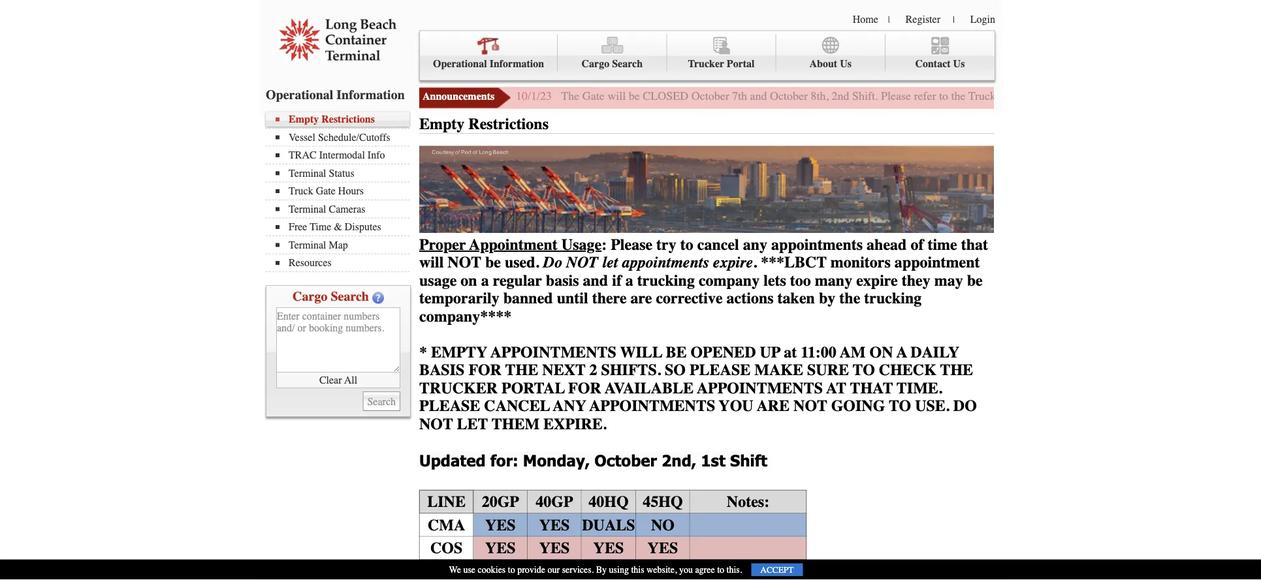 Task type: vqa. For each thing, say whether or not it's contained in the screenshot.
Operational Information in 'link'
yes



Task type: locate. For each thing, give the bounding box(es) containing it.
the up do
[[941, 362, 974, 380]]

all
[[344, 375, 357, 387]]

opened
[[691, 344, 756, 362]]

1 horizontal spatial please
[[690, 362, 751, 380]]

trac intermodal info link
[[276, 149, 410, 161]]

1 horizontal spatial operational information
[[433, 58, 544, 70]]

gate left web
[[999, 90, 1022, 103]]

the inside . ***lbct monitors appointment usage on a regular basis and if a trucking company lets too many expire they may be temporarily banned until there are corrective actions taken by the trucking company****
[[840, 290, 861, 308]]

try
[[657, 236, 677, 254]]

this
[[631, 565, 645, 576]]

0 vertical spatial please
[[690, 362, 751, 380]]

0 vertical spatial menu bar
[[419, 30, 996, 81]]

for
[[1104, 90, 1118, 103], [1212, 90, 1225, 103]]

regular
[[493, 272, 542, 290]]

1 horizontal spatial empty
[[419, 115, 465, 133]]

0 vertical spatial operational information
[[433, 58, 544, 70]]

2 for from the left
[[1212, 90, 1225, 103]]

expire
[[713, 254, 753, 272], [857, 272, 898, 290]]

2 a from the left
[[626, 272, 634, 290]]

hours left web
[[1025, 90, 1053, 103]]

3 terminal from the top
[[289, 239, 326, 251]]

2 us from the left
[[954, 58, 965, 70]]

0 vertical spatial and
[[750, 90, 767, 103]]

a
[[481, 272, 489, 290], [626, 272, 634, 290]]

do
[[954, 398, 977, 416]]

trucker
[[688, 58, 725, 70]]

cancel
[[698, 236, 739, 254]]

menu bar
[[419, 30, 996, 81], [266, 112, 416, 272]]

the
[[506, 362, 539, 380], [941, 362, 974, 380]]

0 vertical spatial cargo search
[[582, 58, 643, 70]]

october
[[692, 90, 730, 103], [770, 90, 808, 103], [595, 452, 657, 471]]

1 vertical spatial search
[[331, 289, 369, 304]]

0 horizontal spatial hours
[[338, 185, 364, 197]]

|
[[888, 14, 890, 25], [953, 14, 955, 25]]

1 horizontal spatial expire
[[857, 272, 898, 290]]

be
[[666, 344, 687, 362]]

0 horizontal spatial be
[[485, 254, 501, 272]]

0 horizontal spatial operational information
[[266, 87, 405, 102]]

0 horizontal spatial search
[[331, 289, 369, 304]]

appointments up too
[[772, 236, 863, 254]]

hours up cameras
[[338, 185, 364, 197]]

for right basis
[[469, 362, 502, 380]]

0 vertical spatial please
[[881, 90, 912, 103]]

the right by
[[840, 290, 861, 308]]

truck down the trac
[[289, 185, 313, 197]]

trucking down try
[[638, 272, 695, 290]]

to left use.
[[889, 398, 912, 416]]

any
[[743, 236, 768, 254]]

0 horizontal spatial will
[[419, 254, 444, 272]]

appointments inside : please try to cancel any appointments ahead of time that will not be used.
[[772, 236, 863, 254]]

2 horizontal spatial gate
[[999, 90, 1022, 103]]

let
[[603, 254, 618, 272]]

1 vertical spatial menu bar
[[266, 112, 416, 272]]

to
[[853, 362, 875, 380], [889, 398, 912, 416]]

to left the "this."
[[718, 565, 725, 576]]

we use cookies to provide our services. by using this website, you agree to this.
[[449, 565, 742, 576]]

a right if at the top of the page
[[626, 272, 634, 290]]

and
[[750, 90, 767, 103], [583, 272, 608, 290]]

menu bar containing operational information
[[419, 30, 996, 81]]

them
[[492, 416, 540, 434]]

0 vertical spatial terminal
[[289, 167, 326, 179]]

*
[[419, 344, 427, 362]]

they
[[902, 272, 931, 290]]

for up the expire.
[[568, 380, 602, 398]]

us right contact
[[954, 58, 965, 70]]

0 vertical spatial cargo
[[582, 58, 610, 70]]

2nd,
[[662, 452, 697, 471]]

cameras
[[329, 203, 366, 215]]

restrictions for empty restrictions vessel schedule/cutoffs trac intermodal info terminal status truck gate hours terminal cameras free time & disputes terminal map resources
[[322, 113, 375, 125]]

0 horizontal spatial information
[[337, 87, 405, 102]]

operational up announcements
[[433, 58, 487, 70]]

| right "home" link
[[888, 14, 890, 25]]

1 horizontal spatial cargo
[[582, 58, 610, 70]]

0 horizontal spatial for
[[1104, 90, 1118, 103]]

0 vertical spatial operational
[[433, 58, 487, 70]]

be inside : please try to cancel any appointments ahead of time that will not be used.
[[485, 254, 501, 272]]

: please try to cancel any appointments ahead of time that will not be used.
[[419, 236, 989, 272]]

1 vertical spatial please
[[611, 236, 653, 254]]

| left 'login' link at the top right of the page
[[953, 14, 955, 25]]

None submit
[[363, 392, 401, 412]]

1 vertical spatial truck
[[289, 185, 313, 197]]

be left closed
[[629, 90, 640, 103]]

0 vertical spatial hours
[[1025, 90, 1053, 103]]

appointments up corrective on the right of the page
[[622, 254, 709, 272]]

0 horizontal spatial expire
[[713, 254, 753, 272]]

company
[[699, 272, 760, 290]]

the left wee
[[1228, 90, 1243, 103]]

information up empty restrictions link at left top
[[337, 87, 405, 102]]

notes:
[[727, 494, 770, 512]]

0 horizontal spatial please
[[419, 398, 480, 416]]

gate right the
[[583, 90, 605, 103]]

restrictions inside empty restrictions vessel schedule/cutoffs trac intermodal info terminal status truck gate hours terminal cameras free time & disputes terminal map resources
[[322, 113, 375, 125]]

2 | from the left
[[953, 14, 955, 25]]

1 vertical spatial will
[[419, 254, 444, 272]]

details
[[1178, 90, 1209, 103]]

truck right refer
[[969, 90, 996, 103]]

the up cancel
[[506, 362, 539, 380]]

2nd
[[832, 90, 850, 103]]

vessel schedule/cutoffs link
[[276, 131, 410, 143]]

0 horizontal spatial cargo search
[[293, 289, 369, 304]]

to
[[940, 90, 949, 103], [681, 236, 694, 254], [508, 565, 515, 576], [718, 565, 725, 576]]

1 horizontal spatial truck
[[969, 90, 996, 103]]

will
[[620, 344, 663, 362]]

0 vertical spatial search
[[612, 58, 643, 70]]

1 vertical spatial terminal
[[289, 203, 326, 215]]

1 horizontal spatial a
[[626, 272, 634, 290]]

us for about us
[[840, 58, 852, 70]]

1 vertical spatial to
[[889, 398, 912, 416]]

corrective
[[656, 290, 723, 308]]

if
[[612, 272, 622, 290]]

0 horizontal spatial operational
[[266, 87, 333, 102]]

0 horizontal spatial menu bar
[[266, 112, 416, 272]]

0 horizontal spatial the
[[840, 290, 861, 308]]

0 horizontal spatial a
[[481, 272, 489, 290]]

terminal up the free
[[289, 203, 326, 215]]

trucking down monitors
[[865, 290, 922, 308]]

the right refer
[[952, 90, 966, 103]]

appointments down up
[[697, 380, 823, 398]]

please inside : please try to cancel any appointments ahead of time that will not be used.
[[611, 236, 653, 254]]

trucking
[[638, 272, 695, 290], [865, 290, 922, 308]]

we
[[449, 565, 461, 576]]

gate
[[583, 90, 605, 103], [999, 90, 1022, 103], [316, 185, 336, 197]]

on
[[870, 344, 893, 362]]

accept button
[[752, 564, 803, 577]]

information up 10/1/23
[[490, 58, 544, 70]]

restrictions for empty restrictions
[[469, 115, 549, 133]]

for:
[[490, 452, 519, 471]]

1st
[[701, 452, 726, 471]]

0 horizontal spatial gate
[[316, 185, 336, 197]]

0 vertical spatial to
[[853, 362, 875, 380]]

1 horizontal spatial the
[[952, 90, 966, 103]]

a right on
[[481, 272, 489, 290]]

vessel
[[289, 131, 316, 143]]

1 horizontal spatial will
[[608, 90, 626, 103]]

&
[[334, 221, 342, 233]]

october left 8th,
[[770, 90, 808, 103]]

status
[[329, 167, 355, 179]]

operational information
[[433, 58, 544, 70], [266, 87, 405, 102]]

1 horizontal spatial |
[[953, 14, 955, 25]]

terminal status link
[[276, 167, 410, 179]]

temporarily
[[419, 290, 500, 308]]

do
[[543, 254, 563, 272]]

1 horizontal spatial search
[[612, 58, 643, 70]]

0 horizontal spatial the
[[506, 362, 539, 380]]

truck inside empty restrictions vessel schedule/cutoffs trac intermodal info terminal status truck gate hours terminal cameras free time & disputes terminal map resources
[[289, 185, 313, 197]]

will
[[608, 90, 626, 103], [419, 254, 444, 272]]

cargo search inside menu bar
[[582, 58, 643, 70]]

0 horizontal spatial please
[[611, 236, 653, 254]]

operational information up empty restrictions link at left top
[[266, 87, 405, 102]]

0 horizontal spatial us
[[840, 58, 852, 70]]

gate inside empty restrictions vessel schedule/cutoffs trac intermodal info terminal status truck gate hours terminal cameras free time & disputes terminal map resources
[[316, 185, 336, 197]]

0 horizontal spatial truck
[[289, 185, 313, 197]]

october left 7th
[[692, 90, 730, 103]]

restrictions
[[322, 113, 375, 125], [469, 115, 549, 133]]

0 vertical spatial will
[[608, 90, 626, 103]]

1 horizontal spatial for
[[1212, 90, 1225, 103]]

wee
[[1246, 90, 1262, 103]]

will left on
[[419, 254, 444, 272]]

lets
[[764, 272, 787, 290]]

empty up vessel
[[289, 113, 319, 125]]

1 horizontal spatial information
[[490, 58, 544, 70]]

1 us from the left
[[840, 58, 852, 70]]

empty inside empty restrictions vessel schedule/cutoffs trac intermodal info terminal status truck gate hours terminal cameras free time & disputes terminal map resources
[[289, 113, 319, 125]]

yes up by
[[594, 540, 624, 558]]

let
[[457, 416, 488, 434]]

and left if at the top of the page
[[583, 272, 608, 290]]

please up the you
[[690, 362, 751, 380]]

be inside . ***lbct monitors appointment usage on a regular basis and if a trucking company lets too many expire they may be temporarily banned until there are corrective actions taken by the trucking company****
[[967, 272, 983, 290]]

will down cargo search link
[[608, 90, 626, 103]]

cargo inside menu bar
[[582, 58, 610, 70]]

empty down announcements
[[419, 115, 465, 133]]

october up 40hq
[[595, 452, 657, 471]]

appointments
[[491, 344, 617, 362], [697, 380, 823, 398], [590, 398, 716, 416]]

do not let appointments expire
[[543, 254, 753, 272]]

1 vertical spatial cargo
[[293, 289, 328, 304]]

operational up vessel
[[266, 87, 333, 102]]

0 horizontal spatial and
[[583, 272, 608, 290]]

for right details
[[1212, 90, 1225, 103]]

0 horizontal spatial october
[[595, 452, 657, 471]]

yes
[[485, 517, 516, 535], [539, 517, 570, 535], [485, 540, 516, 558], [539, 540, 570, 558], [594, 540, 624, 558], [648, 540, 678, 558]]

empty restrictions
[[419, 115, 549, 133]]

gate down status
[[316, 185, 336, 197]]

1 horizontal spatial the
[[941, 362, 974, 380]]

to right at
[[853, 362, 875, 380]]

2 terminal from the top
[[289, 203, 326, 215]]

1 vertical spatial information
[[337, 87, 405, 102]]

at
[[784, 344, 797, 362]]

yes up our
[[539, 540, 570, 558]]

refer
[[914, 90, 937, 103]]

0 vertical spatial truck
[[969, 90, 996, 103]]

available
[[605, 380, 694, 398]]

hours
[[1025, 90, 1053, 103], [338, 185, 364, 197]]

terminal down the trac
[[289, 167, 326, 179]]

restrictions up vessel schedule/cutoffs link
[[322, 113, 375, 125]]

clear all button
[[276, 373, 401, 389]]

the
[[952, 90, 966, 103], [1228, 90, 1243, 103], [840, 290, 861, 308]]

time
[[928, 236, 958, 254]]

operational information up announcements
[[433, 58, 544, 70]]

please left refer
[[881, 90, 912, 103]]

restrictions down 10/1/23
[[469, 115, 549, 133]]

trucker portal
[[688, 58, 755, 70]]

1 horizontal spatial appointments
[[772, 236, 863, 254]]

2 horizontal spatial be
[[967, 272, 983, 290]]

up
[[760, 344, 781, 362]]

updated
[[419, 452, 486, 471]]

1 horizontal spatial gate
[[583, 90, 605, 103]]

1 horizontal spatial menu bar
[[419, 30, 996, 81]]

yes down 20gp
[[485, 517, 516, 535]]

gate
[[1155, 90, 1175, 103]]

1 horizontal spatial operational
[[433, 58, 487, 70]]

check
[[879, 362, 937, 380]]

appointments down shifts.
[[590, 398, 716, 416]]

terminal up resources
[[289, 239, 326, 251]]

a
[[897, 344, 907, 362]]

please right : at the left top
[[611, 236, 653, 254]]

0 horizontal spatial restrictions
[[322, 113, 375, 125]]

trucker portal link
[[667, 34, 777, 71]]

us right about at the right top of page
[[840, 58, 852, 70]]

empty for empty restrictions vessel schedule/cutoffs trac intermodal info terminal status truck gate hours terminal cameras free time & disputes terminal map resources
[[289, 113, 319, 125]]

that
[[850, 380, 893, 398]]

agree
[[695, 565, 715, 576]]

1 vertical spatial and
[[583, 272, 608, 290]]

0 horizontal spatial |
[[888, 14, 890, 25]]

1 horizontal spatial us
[[954, 58, 965, 70]]

0 horizontal spatial empty
[[289, 113, 319, 125]]

1 vertical spatial operational information
[[266, 87, 405, 102]]

please down basis
[[419, 398, 480, 416]]

search
[[612, 58, 643, 70], [331, 289, 369, 304]]

not inside : please try to cancel any appointments ahead of time that will not be used.
[[448, 254, 482, 272]]

to right try
[[681, 236, 694, 254]]

cancel
[[484, 398, 550, 416]]

any
[[553, 398, 586, 416]]

and right 7th
[[750, 90, 767, 103]]

use
[[463, 565, 476, 576]]

1 horizontal spatial cargo search
[[582, 58, 643, 70]]

please
[[881, 90, 912, 103], [611, 236, 653, 254]]

1 terminal from the top
[[289, 167, 326, 179]]

2 vertical spatial terminal
[[289, 239, 326, 251]]

be right may
[[967, 272, 983, 290]]

1 horizontal spatial restrictions
[[469, 115, 549, 133]]

appointment
[[895, 254, 980, 272]]

for right page
[[1104, 90, 1118, 103]]

1 vertical spatial hours
[[338, 185, 364, 197]]

be left used. on the top left
[[485, 254, 501, 272]]

0 vertical spatial information
[[490, 58, 544, 70]]



Task type: describe. For each thing, give the bounding box(es) containing it.
daily
[[911, 344, 960, 362]]

1 horizontal spatial to
[[889, 398, 912, 416]]

using
[[609, 565, 629, 576]]

time.
[[897, 380, 943, 398]]

are
[[757, 398, 790, 416]]

services.
[[562, 565, 594, 576]]

yes up website,
[[648, 540, 678, 558]]

shift.
[[853, 90, 879, 103]]

home
[[853, 13, 879, 25]]

schedule/cutoffs
[[318, 131, 391, 143]]

empty
[[431, 344, 488, 362]]

1 horizontal spatial hours
[[1025, 90, 1053, 103]]

by
[[596, 565, 607, 576]]

home link
[[853, 13, 879, 25]]

40hq
[[589, 494, 629, 512]]

1 vertical spatial operational
[[266, 87, 333, 102]]

register link
[[906, 13, 941, 25]]

trac
[[289, 149, 317, 161]]

yes down 40gp
[[539, 517, 570, 535]]

1 | from the left
[[888, 14, 890, 25]]

0 horizontal spatial to
[[853, 362, 875, 380]]

company****
[[419, 308, 512, 326]]

Enter container numbers and/ or booking numbers.  text field
[[276, 308, 401, 373]]

operational information link
[[420, 34, 558, 71]]

clear
[[319, 375, 342, 387]]

sure
[[808, 362, 849, 380]]

10/1/23
[[516, 90, 552, 103]]

at
[[827, 380, 847, 398]]

our
[[548, 565, 560, 576]]

expire inside . ***lbct monitors appointment usage on a regular basis and if a trucking company lets too many expire they may be temporarily banned until there are corrective actions taken by the trucking company****
[[857, 272, 898, 290]]

hours inside empty restrictions vessel schedule/cutoffs trac intermodal info terminal status truck gate hours terminal cameras free time & disputes terminal map resources
[[338, 185, 364, 197]]

you
[[679, 565, 693, 576]]

time
[[310, 221, 331, 233]]

:
[[602, 236, 607, 254]]

that
[[962, 236, 989, 254]]

the
[[561, 90, 580, 103]]

are
[[631, 290, 652, 308]]

1 horizontal spatial and
[[750, 90, 767, 103]]

line
[[427, 494, 466, 512]]

por​tal
[[502, 380, 565, 398]]

duals
[[582, 517, 635, 535]]

1 the from the left
[[506, 362, 539, 380]]

yes up cookies
[[485, 540, 516, 558]]

appointments up por​tal
[[491, 344, 617, 362]]

shifts.
[[601, 362, 661, 380]]

empty for empty restrictions
[[419, 115, 465, 133]]

***lbct
[[761, 254, 827, 272]]

20gp
[[482, 494, 519, 512]]

announcements
[[423, 90, 495, 103]]

contact
[[916, 58, 951, 70]]

contact us
[[916, 58, 965, 70]]

page
[[1079, 90, 1101, 103]]

cos
[[431, 540, 463, 558]]

menu bar containing empty restrictions
[[266, 112, 416, 272]]

until
[[557, 290, 588, 308]]

next
[[542, 362, 586, 380]]

provide
[[518, 565, 546, 576]]

to right refer
[[940, 90, 949, 103]]

register
[[906, 13, 941, 25]]

login link
[[971, 13, 996, 25]]

make
[[755, 362, 804, 380]]

1 horizontal spatial trucking
[[865, 290, 922, 308]]

0 horizontal spatial cargo
[[293, 289, 328, 304]]

going
[[832, 398, 886, 416]]

10/1/23 the gate will be closed october 7th and october 8th, 2nd shift. please refer to the truck gate hours web page for further gate details for the wee
[[516, 90, 1262, 103]]

web
[[1056, 90, 1076, 103]]

2 horizontal spatial the
[[1228, 90, 1243, 103]]

basis
[[546, 272, 579, 290]]

11:00
[[801, 344, 837, 362]]

updated for: monday, october 2nd, 1st shift
[[419, 452, 768, 471]]

operational inside operational information link
[[433, 58, 487, 70]]

0 horizontal spatial for
[[469, 362, 502, 380]]

proper
[[419, 236, 466, 254]]

1 horizontal spatial be
[[629, 90, 640, 103]]

2
[[590, 362, 598, 380]]

contact us link
[[886, 34, 995, 71]]

1 vertical spatial please
[[419, 398, 480, 416]]

us for contact us
[[954, 58, 965, 70]]

use.
[[915, 398, 950, 416]]

info
[[368, 149, 385, 161]]

truck gate hours link
[[276, 185, 410, 197]]

and inside . ***lbct monitors appointment usage on a regular basis and if a trucking company lets too many expire they may be temporarily banned until there are corrective actions taken by the trucking company****
[[583, 272, 608, 290]]

about us
[[810, 58, 852, 70]]

1 a from the left
[[481, 272, 489, 290]]

trucker
[[419, 380, 498, 398]]

so
[[665, 362, 686, 380]]

about us link
[[777, 34, 886, 71]]

on
[[461, 272, 477, 290]]

will inside : please try to cancel any appointments ahead of time that will not be used.
[[419, 254, 444, 272]]

monitors
[[831, 254, 891, 272]]

.
[[753, 254, 757, 272]]

you
[[719, 398, 754, 416]]

no
[[651, 517, 675, 535]]

1 horizontal spatial please
[[881, 90, 912, 103]]

0 horizontal spatial trucking
[[638, 272, 695, 290]]

actions
[[727, 290, 774, 308]]

accept
[[761, 565, 794, 576]]

intermodal
[[319, 149, 365, 161]]

2 horizontal spatial october
[[770, 90, 808, 103]]

1 horizontal spatial for
[[568, 380, 602, 398]]

empty restrictions vessel schedule/cutoffs trac intermodal info terminal status truck gate hours terminal cameras free time & disputes terminal map resources
[[289, 113, 391, 269]]

1 vertical spatial cargo search
[[293, 289, 369, 304]]

to right cookies
[[508, 565, 515, 576]]

monday,
[[523, 452, 590, 471]]

this.
[[727, 565, 742, 576]]

1 horizontal spatial october
[[692, 90, 730, 103]]

ahead
[[867, 236, 907, 254]]

1 for from the left
[[1104, 90, 1118, 103]]

about
[[810, 58, 838, 70]]

am
[[840, 344, 866, 362]]

resources
[[289, 257, 332, 269]]

cargo search link
[[558, 34, 667, 71]]

portal
[[727, 58, 755, 70]]

0 horizontal spatial appointments
[[622, 254, 709, 272]]

2 the from the left
[[941, 362, 974, 380]]

may
[[935, 272, 964, 290]]

to inside : please try to cancel any appointments ahead of time that will not be used.
[[681, 236, 694, 254]]

by
[[819, 290, 836, 308]]

further
[[1121, 90, 1153, 103]]



